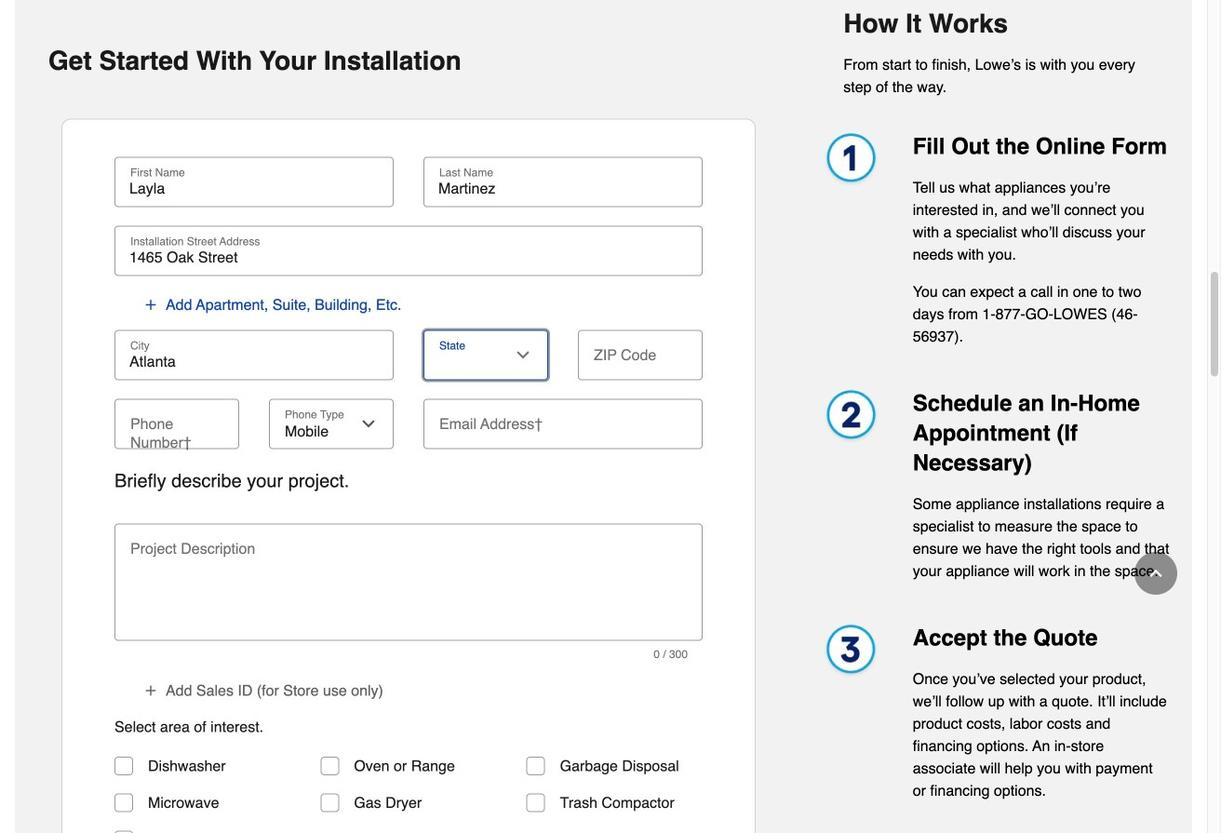 Task type: describe. For each thing, give the bounding box(es) containing it.
phoneNumber text field
[[122, 399, 232, 440]]

2 plus image from the top
[[143, 683, 158, 698]]

projectDescription text field
[[122, 550, 695, 632]]

address1 text field
[[122, 248, 695, 267]]

an icon of a number two. image
[[817, 389, 883, 447]]



Task type: locate. For each thing, give the bounding box(es) containing it.
chevron up image
[[1147, 564, 1166, 583]]

an icon of a number three. image
[[817, 623, 883, 682]]

an icon of a number one. image
[[817, 132, 883, 190]]

0 vertical spatial plus image
[[143, 297, 158, 312]]

city text field
[[122, 352, 386, 371]]

FirstName text field
[[122, 179, 386, 198]]

1 plus image from the top
[[143, 297, 158, 312]]

emailAddress text field
[[431, 399, 695, 440]]

zipcode text field
[[586, 330, 695, 371]]

plus image
[[143, 297, 158, 312], [143, 683, 158, 698]]

scroll to top element
[[1135, 552, 1178, 595]]

LastName text field
[[431, 179, 695, 198]]

1 vertical spatial plus image
[[143, 683, 158, 698]]



Task type: vqa. For each thing, say whether or not it's contained in the screenshot.
the An icon of a number three.
yes



